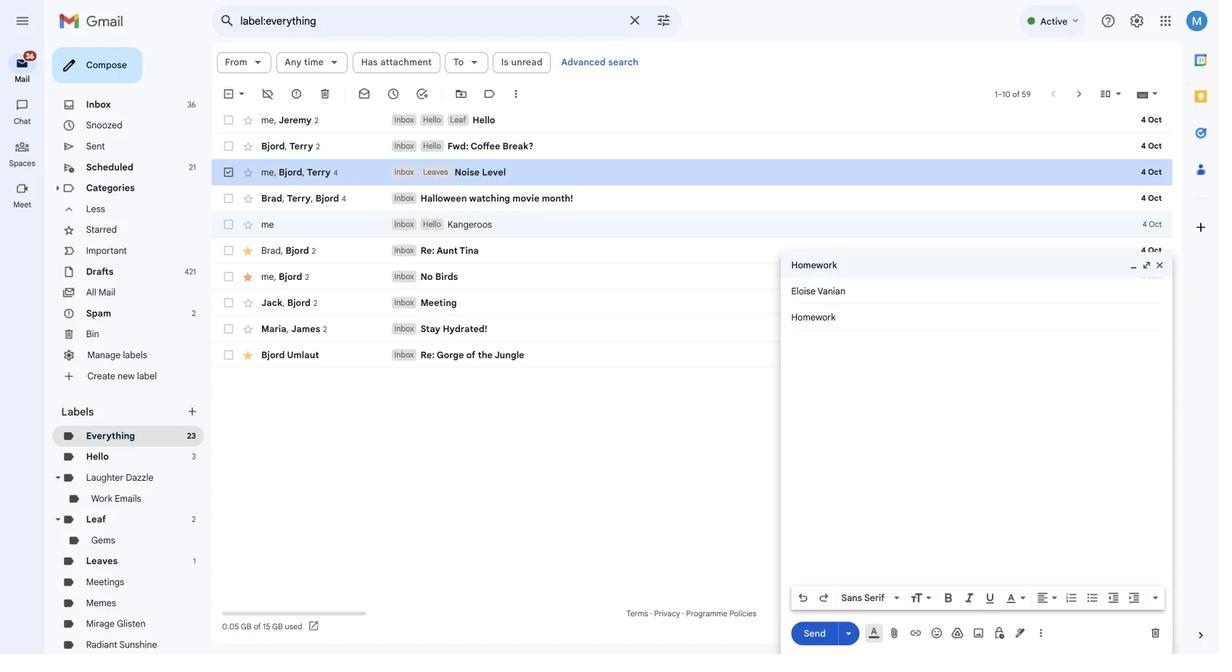 Task type: locate. For each thing, give the bounding box(es) containing it.
1 vertical spatial 36
[[208, 110, 218, 121]]

any
[[316, 63, 335, 75]]

2 up me , bjord , terry 4
[[351, 157, 356, 168]]

leaf
[[500, 128, 518, 139], [96, 571, 118, 584]]

terry up the brad , terry , bjord 4
[[341, 185, 368, 197]]

Search in emails text field
[[267, 16, 688, 30]]

23
[[208, 479, 218, 490]]

main content containing maria
[[235, 46, 1219, 654]]

halloween
[[467, 214, 519, 227]]

main menu image
[[16, 15, 33, 32]]

heading down spaces heading
[[0, 222, 49, 234]]

sent
[[96, 156, 117, 169]]

search
[[676, 63, 709, 76]]

heading up spaces
[[0, 129, 49, 141]]

me up jack
[[290, 301, 304, 313]]

brad for brad , terry , bjord 4
[[290, 214, 314, 226]]

0 horizontal spatial inbox link
[[96, 110, 123, 122]]

gems
[[102, 594, 128, 607]]

1 vertical spatial 4
[[380, 215, 385, 226]]

me , bjord , terry 4
[[290, 185, 375, 197]]

1 vertical spatial leaf
[[96, 571, 118, 584]]

noise level
[[505, 185, 562, 198]]

, for me , bjord
[[304, 301, 307, 313]]

leaves down gems
[[96, 617, 131, 630]]

leaves inside row
[[470, 186, 498, 197]]

meeting
[[467, 330, 508, 343]]

delete image
[[354, 97, 369, 112]]

me down 'bjord , terry 2'
[[290, 185, 304, 197]]

Search in emails search field
[[235, 6, 758, 41]]

1 horizontal spatial 4
[[380, 215, 385, 226]]

brad , terry , bjord 4
[[290, 214, 385, 226]]

scheduled
[[96, 179, 148, 192]]

vanian
[[908, 317, 939, 330]]

search in emails image
[[239, 10, 266, 36]]

0 vertical spatial brad
[[290, 214, 314, 226]]

,
[[304, 127, 307, 139], [316, 156, 319, 168], [304, 185, 307, 197], [336, 185, 338, 197], [314, 214, 316, 226], [345, 214, 348, 226], [304, 301, 307, 313], [314, 330, 316, 343], [318, 359, 321, 372]]

0 vertical spatial 36
[[29, 57, 38, 67]]

0 horizontal spatial leaves
[[96, 617, 131, 630]]

, inside hello row
[[304, 127, 307, 139]]

4 inside the brad , terry , bjord 4
[[380, 215, 385, 226]]

to
[[504, 63, 516, 75]]

hello down halloween
[[470, 244, 490, 255]]

3 me from the top
[[290, 243, 304, 256]]

leaf down work
[[96, 571, 118, 584]]

create
[[97, 412, 128, 424]]

stay
[[467, 359, 489, 372]]

hello down the add to tasks 'image'
[[470, 128, 490, 139]]

everything link
[[96, 478, 150, 491]]

james
[[324, 359, 356, 372]]

inbox meeting
[[438, 330, 508, 343]]

eloise vanian
[[879, 317, 939, 330]]

1 horizontal spatial 36
[[208, 110, 218, 121]]

mail right all
[[110, 319, 128, 331]]

attachment
[[423, 63, 480, 75]]

jack , bjord 2
[[290, 330, 353, 343]]

sent link
[[96, 156, 117, 169]]

gems link
[[102, 594, 128, 607]]

any time
[[316, 63, 360, 75]]

1 vertical spatial inbox link
[[435, 271, 1219, 286]]

me , jeremy 2
[[290, 127, 354, 139]]

terry up me , bjord , terry 4
[[322, 156, 348, 168]]

1 vertical spatial brad
[[290, 272, 312, 284]]

hello left fwd:
[[470, 157, 490, 168]]

0 vertical spatial 4
[[370, 186, 375, 197]]

coffee
[[523, 156, 556, 169]]

main content
[[235, 46, 1219, 654]]

6 row from the top
[[235, 322, 1219, 351]]

0 horizontal spatial mail
[[16, 83, 33, 94]]

leaves up halloween
[[470, 186, 498, 197]]

2 row from the top
[[235, 177, 1219, 206]]

month!
[[602, 214, 637, 227]]

leaf up fwd:
[[500, 128, 518, 139]]

1 vertical spatial heading
[[0, 222, 49, 234]]

1 vertical spatial mail
[[110, 319, 128, 331]]

2 up "1"
[[213, 572, 218, 583]]

bjord up maria , james 2
[[319, 330, 345, 343]]

brad inside row
[[290, 272, 312, 284]]

bjord down 'bjord , terry 2'
[[310, 185, 336, 197]]

report spam image
[[322, 97, 337, 112]]

1 me from the top
[[290, 127, 304, 139]]

older image
[[1192, 97, 1206, 112]]

3
[[213, 502, 218, 513]]

1 horizontal spatial mail
[[110, 319, 128, 331]]

all mail link
[[96, 319, 128, 331]]

mail down 36 link in the left of the page
[[16, 83, 33, 94]]

2 inside maria , james 2
[[359, 360, 363, 371]]

row containing bjord
[[235, 148, 1219, 177]]

brad up me , bjord
[[290, 272, 312, 284]]

2 brad from the top
[[290, 272, 312, 284]]

terry for 2
[[322, 156, 348, 168]]

inbox inside inbox halloween watching movie month!
[[438, 215, 460, 226]]

from button
[[241, 58, 301, 81]]

inbox link
[[96, 110, 123, 122], [435, 271, 1219, 286]]

2 vertical spatial terry
[[319, 214, 345, 226]]

jack
[[290, 330, 314, 343]]

4 for terry
[[370, 186, 375, 197]]

1 horizontal spatial leaves
[[470, 186, 498, 197]]

advanced
[[624, 63, 673, 76]]

labels
[[68, 450, 104, 464]]

7 row from the top
[[235, 351, 1219, 380]]

mail navigation
[[0, 46, 51, 654]]

2 me from the top
[[290, 185, 304, 197]]

hello
[[525, 127, 550, 140], [470, 128, 490, 139], [470, 157, 490, 168], [470, 244, 490, 255], [96, 501, 121, 514]]

hello up coffee
[[525, 127, 550, 140]]

me down the brad , terry , bjord 4
[[290, 243, 304, 256]]

me for me , bjord , terry 4
[[290, 185, 304, 197]]

create new label
[[97, 412, 174, 424]]

hello up laughter
[[96, 501, 121, 514]]

row
[[235, 148, 1219, 177], [235, 177, 1219, 206], [235, 206, 1219, 235], [235, 235, 1219, 264], [235, 293, 1219, 322], [235, 322, 1219, 351], [235, 351, 1219, 380]]

0 vertical spatial mail
[[16, 83, 33, 94]]

4 for bjord
[[380, 215, 385, 226]]

me inside hello row
[[290, 127, 304, 139]]

5 row from the top
[[235, 293, 1219, 322]]

terry down me , bjord , terry 4
[[319, 214, 345, 226]]

2 down 421
[[213, 343, 218, 353]]

2 inside 'bjord , terry 2'
[[351, 157, 356, 168]]

bjord down me , bjord , terry 4
[[351, 214, 377, 226]]

advanced search
[[624, 63, 709, 76]]

bjord
[[290, 156, 316, 168], [310, 185, 336, 197], [351, 214, 377, 226], [310, 301, 336, 313], [319, 330, 345, 343]]

0 vertical spatial leaves
[[470, 186, 498, 197]]

scheduled link
[[96, 179, 148, 192]]

2 right jeremy
[[349, 128, 354, 139]]

1 heading from the top
[[0, 129, 49, 141]]

heading
[[0, 129, 49, 141], [0, 222, 49, 234]]

brad
[[290, 214, 314, 226], [290, 272, 312, 284]]

break?
[[558, 156, 593, 169]]

2 inside jack , bjord 2
[[348, 331, 353, 342]]

4 me from the top
[[290, 301, 304, 313]]

2 inside me , jeremy 2
[[349, 128, 354, 139]]

1 horizontal spatial inbox link
[[435, 271, 1219, 286]]

36 up mail heading
[[29, 57, 38, 67]]

snoozed link
[[96, 133, 136, 145]]

1 row from the top
[[235, 148, 1219, 177]]

3 row from the top
[[235, 206, 1219, 235]]

0 vertical spatial heading
[[0, 129, 49, 141]]

snoozed
[[96, 133, 136, 145]]

bjord up jack , bjord 2
[[310, 301, 336, 313]]

0 vertical spatial terry
[[322, 156, 348, 168]]

important link
[[96, 272, 141, 285]]

me left jeremy
[[290, 127, 304, 139]]

2
[[349, 128, 354, 139], [351, 157, 356, 168], [348, 331, 353, 342], [213, 343, 218, 353], [359, 360, 363, 371], [213, 572, 218, 583]]

hello for hello
[[470, 128, 490, 139]]

bin
[[96, 365, 110, 378]]

brad down me , bjord , terry 4
[[290, 214, 314, 226]]

terry for ,
[[319, 214, 345, 226]]

0 horizontal spatial 4
[[370, 186, 375, 197]]

2 right james
[[359, 360, 363, 371]]

2 up james
[[348, 331, 353, 342]]

noise
[[505, 185, 533, 198]]

1 brad from the top
[[290, 214, 314, 226]]

level
[[536, 185, 562, 198]]

leaves
[[470, 186, 498, 197], [96, 617, 131, 630]]

spaces
[[10, 176, 39, 186]]

row containing jack
[[235, 322, 1219, 351]]

36 inside mail navigation
[[29, 57, 38, 67]]

meetings link
[[96, 641, 138, 653]]

me
[[290, 127, 304, 139], [290, 185, 304, 197], [290, 243, 304, 256], [290, 301, 304, 313]]

fwd:
[[497, 156, 521, 169]]

any time button
[[307, 58, 386, 81]]

0 horizontal spatial 36
[[29, 57, 38, 67]]

, for jack , bjord 2
[[314, 330, 316, 343]]

, for brad , terry , bjord 4
[[314, 214, 316, 226]]

1 vertical spatial leaves
[[96, 617, 131, 630]]

mail heading
[[0, 83, 49, 94]]

36 up 21
[[208, 110, 218, 121]]

inbox inside "inbox stay hydrated!"
[[438, 360, 460, 371]]

0 vertical spatial leaf
[[500, 128, 518, 139]]

, for me , bjord , terry 4
[[304, 185, 307, 197]]

terry
[[322, 156, 348, 168], [341, 185, 368, 197], [319, 214, 345, 226]]

has attachment
[[401, 63, 480, 75]]

1 horizontal spatial leaf
[[500, 128, 518, 139]]

4 inside me , bjord , terry 4
[[370, 186, 375, 197]]



Task type: vqa. For each thing, say whether or not it's contained in the screenshot.
heading
yes



Task type: describe. For each thing, give the bounding box(es) containing it.
is unread button
[[548, 58, 612, 81]]

421
[[205, 296, 218, 307]]

maria , james 2
[[290, 359, 363, 372]]

dazzle
[[140, 525, 171, 537]]

leaf link
[[96, 571, 118, 584]]

new
[[131, 412, 150, 424]]

spaces heading
[[0, 176, 49, 187]]

everything
[[96, 478, 150, 491]]

less button
[[58, 221, 227, 244]]

compose
[[96, 66, 141, 79]]

me for me
[[290, 243, 304, 256]]

laughter dazzle
[[96, 525, 171, 537]]

is
[[557, 63, 565, 75]]

movie
[[569, 214, 599, 227]]

add to tasks image
[[461, 97, 476, 112]]

mark as read image
[[398, 97, 412, 112]]

work emails link
[[102, 548, 157, 560]]

jeremy
[[310, 127, 346, 139]]

row containing maria
[[235, 351, 1219, 380]]

, for maria , james 2
[[318, 359, 321, 372]]

advanced search button
[[618, 57, 715, 83]]

unread
[[568, 63, 603, 75]]

birds
[[484, 301, 509, 314]]

homework dialog
[[868, 280, 1219, 654]]

snooze image
[[430, 97, 444, 112]]

watching
[[521, 214, 567, 227]]

, for bjord , terry 2
[[316, 156, 319, 168]]

all
[[96, 319, 107, 331]]

is unread
[[557, 63, 603, 75]]

row containing brad
[[235, 206, 1219, 235]]

inbox inside inbox meeting
[[438, 331, 460, 342]]

bjord , terry 2
[[290, 156, 356, 168]]

36 link
[[9, 55, 42, 81]]

hydrated!
[[492, 359, 541, 372]]

Message Body text field
[[879, 375, 1219, 647]]

bjord down me , jeremy 2
[[290, 156, 316, 168]]

laughter
[[96, 525, 137, 537]]

starred link
[[96, 249, 130, 261]]

formatting options toolbar
[[879, 652, 1219, 654]]

hello row
[[235, 119, 1219, 148]]

gmail image
[[65, 9, 144, 38]]

leaf inside hello row
[[500, 128, 518, 139]]

all mail
[[96, 319, 128, 331]]

4 row from the top
[[235, 235, 1219, 264]]

work emails
[[102, 548, 157, 560]]

spam link
[[96, 342, 124, 354]]

inbox stay hydrated!
[[438, 359, 541, 372]]

0 vertical spatial inbox link
[[96, 110, 123, 122]]

2 for me
[[349, 128, 354, 139]]

starred
[[96, 249, 130, 261]]

inbox link inside brad row
[[435, 271, 1219, 286]]

to button
[[495, 58, 542, 81]]

kangeroos
[[497, 243, 547, 256]]

me for me , bjord
[[290, 301, 304, 313]]

Subject field
[[879, 346, 1219, 360]]

has
[[401, 63, 420, 75]]

create new label link
[[97, 412, 174, 424]]

inbox halloween watching movie month!
[[438, 214, 637, 227]]

inbox no birds
[[438, 301, 509, 314]]

1
[[215, 618, 218, 629]]

2 for bjord
[[351, 157, 356, 168]]

bin link
[[96, 365, 110, 378]]

leaves link
[[96, 617, 131, 630]]

brad for brad
[[290, 272, 312, 284]]

maria
[[290, 359, 318, 372]]

work
[[102, 548, 125, 560]]

less
[[96, 226, 117, 238]]

inbox inside inbox link
[[438, 273, 460, 284]]

mail inside heading
[[16, 83, 33, 94]]

bjord for me , bjord
[[310, 301, 336, 313]]

categories
[[96, 202, 150, 215]]

eloise
[[879, 317, 906, 330]]

21
[[210, 180, 218, 191]]

hello for fwd: coffee break?
[[470, 157, 490, 168]]

fwd: coffee break?
[[497, 156, 593, 169]]

, for me , jeremy 2
[[304, 127, 307, 139]]

hello for kangeroos
[[470, 244, 490, 255]]

has attachment button
[[392, 58, 489, 81]]

drafts
[[96, 295, 126, 308]]

from
[[250, 63, 275, 75]]

drafts link
[[96, 295, 126, 308]]

1 vertical spatial terry
[[341, 185, 368, 197]]

laughter dazzle link
[[96, 525, 171, 537]]

me for me , jeremy 2
[[290, 127, 304, 139]]

time
[[338, 63, 360, 75]]

inbox inside hello row
[[438, 128, 460, 139]]

compose button
[[58, 52, 158, 93]]

bjord for jack , bjord 2
[[319, 330, 345, 343]]

0 horizontal spatial leaf
[[96, 571, 118, 584]]

2 for maria
[[359, 360, 363, 371]]

emails
[[128, 548, 157, 560]]

2 for jack
[[348, 331, 353, 342]]

labels heading
[[68, 450, 206, 464]]

important
[[96, 272, 141, 285]]

bjord for me , bjord , terry 4
[[310, 185, 336, 197]]

brad row
[[235, 264, 1219, 293]]

categories link
[[96, 202, 150, 215]]

no
[[467, 301, 481, 314]]

me , bjord
[[290, 301, 336, 313]]

meetings
[[96, 641, 138, 653]]

inbox inside inbox no birds
[[438, 302, 460, 313]]

hello link
[[96, 501, 121, 514]]

spam
[[96, 342, 124, 354]]

2 heading from the top
[[0, 222, 49, 234]]



